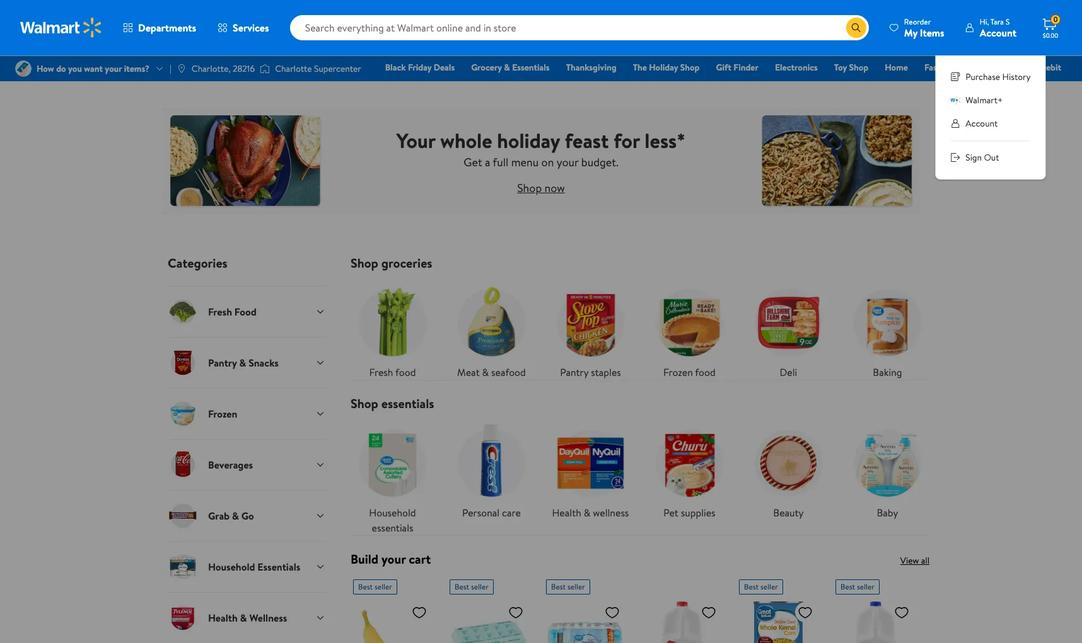 Task type: locate. For each thing, give the bounding box(es) containing it.
& for seafood
[[482, 366, 489, 380]]

seller for second product group from right
[[760, 582, 778, 593]]

1 horizontal spatial walmart+
[[1024, 79, 1061, 91]]

essentials down fresh food
[[381, 395, 434, 412]]

account up the registry link
[[980, 26, 1016, 39]]

food
[[395, 366, 416, 380], [695, 366, 716, 380]]

best for 3rd product group from left
[[551, 582, 566, 593]]

electronics link
[[769, 61, 823, 74]]

the holiday shop
[[633, 61, 700, 74]]

hi, tara s account
[[980, 16, 1016, 39]]

shop for now
[[517, 180, 542, 196]]

add to favorites list, great value golden sweet whole kernel corn, canned corn, 15 oz can image
[[798, 605, 813, 621]]

shop for essentials
[[351, 395, 378, 412]]

shop essentials
[[351, 395, 434, 412]]

beauty link
[[747, 422, 830, 521]]

great value golden sweet whole kernel corn, canned corn, 15 oz can image
[[739, 600, 818, 644]]

& inside "grocery & essentials" link
[[504, 61, 510, 74]]

walmart+ link up the 'account' link
[[950, 94, 1031, 107]]

3 best from the left
[[551, 582, 566, 593]]

&
[[504, 61, 510, 74], [482, 366, 489, 380], [584, 506, 590, 520]]

2 vertical spatial &
[[584, 506, 590, 520]]

4 seller from the left
[[760, 582, 778, 593]]

seller up great value golden sweet whole kernel corn, canned corn, 15 oz can "image"
[[760, 582, 778, 593]]

great value purified drinking water, 16.9 fl oz bottles, 40 count image
[[546, 600, 625, 644]]

1 vertical spatial list
[[343, 412, 937, 536]]

0 horizontal spatial walmart+
[[966, 94, 1003, 107]]

out
[[984, 151, 999, 164]]

shop
[[680, 61, 700, 74], [849, 61, 868, 74], [517, 180, 542, 196], [351, 255, 378, 272], [351, 395, 378, 412]]

1 vertical spatial essentials
[[372, 521, 413, 535]]

1 horizontal spatial your
[[557, 154, 579, 170]]

best for fifth product group
[[841, 582, 855, 593]]

seller up great value large white eggs, 18 count image
[[471, 582, 489, 593]]

full
[[493, 154, 508, 170]]

your inside your whole holiday feast for less* get a full menu on your budget.
[[557, 154, 579, 170]]

shop down fresh
[[351, 395, 378, 412]]

one debit link
[[1013, 61, 1067, 74]]

walmart+ down purchase
[[966, 94, 1003, 107]]

best seller up great value golden sweet whole kernel corn, canned corn, 15 oz can "image"
[[744, 582, 778, 593]]

3 product group from the left
[[546, 575, 625, 644]]

5 best seller from the left
[[841, 582, 875, 593]]

1 best from the left
[[358, 582, 373, 593]]

essentials
[[381, 395, 434, 412], [372, 521, 413, 535]]

best up great value golden sweet whole kernel corn, canned corn, 15 oz can "image"
[[744, 582, 759, 593]]

0 vertical spatial walmart+ link
[[1018, 78, 1067, 92]]

seller down build your cart
[[375, 582, 392, 593]]

best seller for 3rd product group from left
[[551, 582, 585, 593]]

services
[[233, 21, 269, 35]]

0 vertical spatial walmart+
[[1024, 79, 1061, 91]]

best seller down build on the bottom left
[[358, 582, 392, 593]]

food for fresh food
[[395, 366, 416, 380]]

list
[[343, 271, 937, 380], [343, 412, 937, 536]]

holiday
[[497, 126, 560, 154]]

walmart+ link down one debit link
[[1018, 78, 1067, 92]]

best seller up great value 2% reduced fat milk, 128 fl oz image
[[841, 582, 875, 593]]

1 vertical spatial walmart+
[[966, 94, 1003, 107]]

get
[[464, 154, 482, 170]]

deals
[[434, 61, 455, 74]]

Search search field
[[290, 15, 869, 40]]

sign out
[[966, 151, 999, 164]]

best up great value 2% reduced fat milk, 128 fl oz image
[[841, 582, 855, 593]]

1 horizontal spatial &
[[504, 61, 510, 74]]

on
[[541, 154, 554, 170]]

1 best seller from the left
[[358, 582, 392, 593]]

3 best seller from the left
[[551, 582, 585, 593]]

gift finder
[[716, 61, 759, 74]]

household essentials
[[369, 506, 416, 535]]

sign
[[966, 151, 982, 164]]

seller up great value purified drinking water, 16.9 fl oz bottles, 40 count image
[[567, 582, 585, 593]]

electronics
[[775, 61, 818, 74]]

list containing household essentials
[[343, 412, 937, 536]]

0 vertical spatial your
[[557, 154, 579, 170]]

best
[[358, 582, 373, 593], [455, 582, 469, 593], [551, 582, 566, 593], [744, 582, 759, 593], [841, 582, 855, 593]]

0 horizontal spatial &
[[482, 366, 489, 380]]

2 horizontal spatial &
[[584, 506, 590, 520]]

2 best from the left
[[455, 582, 469, 593]]

walmart+ image
[[950, 95, 961, 105]]

seafood
[[491, 366, 526, 380]]

grocery & essentials
[[471, 61, 550, 74]]

product group
[[353, 575, 432, 644], [450, 575, 528, 644], [546, 575, 625, 644], [739, 575, 818, 644], [835, 575, 914, 644]]

home
[[885, 61, 908, 74]]

fresh
[[369, 366, 393, 380]]

Walmart Site-Wide search field
[[290, 15, 869, 40]]

0 vertical spatial essentials
[[381, 395, 434, 412]]

1 seller from the left
[[375, 582, 392, 593]]

purchase history
[[966, 71, 1031, 83]]

5 seller from the left
[[857, 582, 875, 593]]

& inside health & wellness link
[[584, 506, 590, 520]]

5 best from the left
[[841, 582, 855, 593]]

best seller up great value purified drinking water, 16.9 fl oz bottles, 40 count image
[[551, 582, 585, 593]]

0 vertical spatial &
[[504, 61, 510, 74]]

0 horizontal spatial your
[[381, 551, 406, 568]]

shop now link
[[517, 180, 565, 196]]

4 best from the left
[[744, 582, 759, 593]]

list for shop essentials
[[343, 412, 937, 536]]

for
[[614, 126, 640, 154]]

gift finder link
[[710, 61, 764, 74]]

now
[[545, 180, 565, 196]]

& right health
[[584, 506, 590, 520]]

1 food from the left
[[395, 366, 416, 380]]

account up 'sign out' in the top of the page
[[966, 117, 998, 130]]

care
[[502, 506, 521, 520]]

fashion link
[[919, 61, 959, 74]]

1 list from the top
[[343, 271, 937, 380]]

frozen food link
[[648, 281, 731, 380]]

household
[[369, 506, 416, 520]]

one
[[1019, 61, 1038, 74]]

shop right toy
[[849, 61, 868, 74]]

3 seller from the left
[[567, 582, 585, 593]]

2 list from the top
[[343, 412, 937, 536]]

essentials for shop essentials
[[381, 395, 434, 412]]

black friday deals
[[385, 61, 455, 74]]

fresh banana fruit, each image
[[353, 600, 432, 644]]

personal care link
[[450, 422, 533, 521]]

2 seller from the left
[[471, 582, 489, 593]]

shop left "now"
[[517, 180, 542, 196]]

walmart+ down one debit link
[[1024, 79, 1061, 91]]

best seller for fifth product group
[[841, 582, 875, 593]]

best up great value large white eggs, 18 count image
[[455, 582, 469, 593]]

best down build on the bottom left
[[358, 582, 373, 593]]

a
[[485, 154, 490, 170]]

view
[[900, 555, 919, 567]]

friday
[[408, 61, 432, 74]]

add to favorites list, great value purified drinking water, 16.9 fl oz bottles, 40 count image
[[605, 605, 620, 621]]

your left cart
[[381, 551, 406, 568]]

& right grocery
[[504, 61, 510, 74]]

& right meat on the bottom left
[[482, 366, 489, 380]]

2 product group from the left
[[450, 575, 528, 644]]

best seller up great value large white eggs, 18 count image
[[455, 582, 489, 593]]

2 food from the left
[[695, 366, 716, 380]]

list containing fresh food
[[343, 271, 937, 380]]

seller up great value 2% reduced fat milk, 128 fl oz image
[[857, 582, 875, 593]]

account
[[980, 26, 1016, 39], [966, 117, 998, 130]]

add to favorites list, great value 2% reduced fat milk, 128 fl oz image
[[894, 605, 909, 621]]

shop right holiday
[[680, 61, 700, 74]]

essentials
[[512, 61, 550, 74]]

5 product group from the left
[[835, 575, 914, 644]]

0 horizontal spatial food
[[395, 366, 416, 380]]

2 best seller from the left
[[455, 582, 489, 593]]

budget.
[[581, 154, 618, 170]]

view all link
[[900, 555, 929, 567]]

1 horizontal spatial food
[[695, 366, 716, 380]]

food right fresh
[[395, 366, 416, 380]]

4 best seller from the left
[[744, 582, 778, 593]]

walmart+
[[1024, 79, 1061, 91], [966, 94, 1003, 107]]

shop left groceries
[[351, 255, 378, 272]]

0 vertical spatial list
[[343, 271, 937, 380]]

home link
[[879, 61, 914, 74]]

your right on at the top right of the page
[[557, 154, 579, 170]]

food right frozen
[[695, 366, 716, 380]]

best up great value purified drinking water, 16.9 fl oz bottles, 40 count image
[[551, 582, 566, 593]]

health & wellness link
[[549, 422, 632, 521]]

walmart+ inside one debit walmart+
[[1024, 79, 1061, 91]]

1 product group from the left
[[353, 575, 432, 644]]

fresh food link
[[351, 281, 434, 380]]

best seller for fifth product group from right
[[358, 582, 392, 593]]

& inside meat & seafood link
[[482, 366, 489, 380]]

household essentials link
[[351, 422, 434, 536]]

1 vertical spatial &
[[482, 366, 489, 380]]

essentials down household
[[372, 521, 413, 535]]

essentials inside household essentials
[[372, 521, 413, 535]]

best for second product group from right
[[744, 582, 759, 593]]

cart
[[409, 551, 431, 568]]

deli link
[[747, 281, 830, 380]]



Task type: describe. For each thing, give the bounding box(es) containing it.
deli
[[780, 366, 797, 380]]

pet supplies link
[[648, 422, 731, 521]]

great value large white eggs, 18 count image
[[450, 600, 528, 644]]

finder
[[734, 61, 759, 74]]

toy
[[834, 61, 847, 74]]

1 vertical spatial your
[[381, 551, 406, 568]]

add to favorites list, fresh banana fruit, each image
[[412, 605, 427, 621]]

search icon image
[[851, 23, 861, 33]]

& for essentials
[[504, 61, 510, 74]]

thanksgiving
[[566, 61, 616, 74]]

departments button
[[112, 13, 207, 43]]

shop inside the toy shop link
[[849, 61, 868, 74]]

walmart image
[[20, 18, 102, 38]]

toy shop link
[[828, 61, 874, 74]]

black
[[385, 61, 406, 74]]

great value whole vitamin d milk, gallon, 128 fl oz image
[[643, 600, 721, 644]]

health & wellness
[[552, 506, 629, 520]]

grocery
[[471, 61, 502, 74]]

all
[[921, 555, 929, 567]]

frozen food
[[663, 366, 716, 380]]

menu
[[511, 154, 539, 170]]

reorder
[[904, 16, 931, 27]]

supplies
[[681, 506, 715, 520]]

seller for 3rd product group from left
[[567, 582, 585, 593]]

seller for fifth product group
[[857, 582, 875, 593]]

pantry staples link
[[549, 281, 632, 380]]

account link
[[950, 117, 1031, 131]]

shop groceries
[[351, 255, 432, 272]]

0 $0.00
[[1043, 14, 1058, 40]]

staples
[[591, 366, 621, 380]]

build your cart
[[351, 551, 431, 568]]

best for 4th product group from right
[[455, 582, 469, 593]]

meat
[[457, 366, 480, 380]]

thanksgiving link
[[560, 61, 622, 74]]

food for frozen food
[[695, 366, 716, 380]]

gift
[[716, 61, 731, 74]]

less*
[[645, 126, 686, 154]]

meat & seafood
[[457, 366, 526, 380]]

seller for fifth product group from right
[[375, 582, 392, 593]]

grocery & essentials link
[[465, 61, 555, 74]]

add to favorites list, great value large white eggs, 18 count image
[[508, 605, 523, 621]]

meat & seafood link
[[450, 281, 533, 380]]

wellness
[[593, 506, 629, 520]]

registry link
[[964, 61, 1008, 74]]

black friday deals link
[[379, 61, 460, 74]]

best seller for second product group from right
[[744, 582, 778, 593]]

$0.00
[[1043, 31, 1058, 40]]

seller for 4th product group from right
[[471, 582, 489, 593]]

my
[[904, 26, 917, 39]]

best for fifth product group from right
[[358, 582, 373, 593]]

one debit walmart+
[[1019, 61, 1061, 91]]

shop for groceries
[[351, 255, 378, 272]]

4 product group from the left
[[739, 575, 818, 644]]

baking link
[[846, 281, 929, 380]]

personal care
[[462, 506, 521, 520]]

essentials for household essentials
[[372, 521, 413, 535]]

the holiday shop link
[[627, 61, 705, 74]]

your whole holiday feast for less* get a full menu on your budget.
[[397, 126, 686, 170]]

shop inside the holiday shop link
[[680, 61, 700, 74]]

debit
[[1040, 61, 1061, 74]]

services button
[[207, 13, 280, 43]]

departments
[[138, 21, 196, 35]]

your
[[397, 126, 435, 154]]

beauty
[[773, 506, 804, 520]]

0
[[1053, 14, 1058, 25]]

the
[[633, 61, 647, 74]]

fashion
[[924, 61, 954, 74]]

add to favorites list, great value whole vitamin d milk, gallon, 128 fl oz image
[[701, 605, 716, 621]]

tara
[[991, 16, 1004, 27]]

pet supplies
[[664, 506, 715, 520]]

registry
[[970, 61, 1002, 74]]

purchase
[[966, 71, 1000, 83]]

health
[[552, 506, 581, 520]]

feast
[[565, 126, 609, 154]]

pantry
[[560, 366, 589, 380]]

& for wellness
[[584, 506, 590, 520]]

groceries
[[381, 255, 432, 272]]

pantry staples
[[560, 366, 621, 380]]

build
[[351, 551, 378, 568]]

1 vertical spatial account
[[966, 117, 998, 130]]

shop now
[[517, 180, 565, 196]]

your whole holiday feast for less. get a full menu on your budget. shop now. image
[[163, 107, 919, 215]]

pet
[[664, 506, 678, 520]]

fresh food
[[369, 366, 416, 380]]

whole
[[440, 126, 492, 154]]

categories
[[168, 255, 228, 272]]

best seller for 4th product group from right
[[455, 582, 489, 593]]

baby link
[[846, 422, 929, 521]]

0 vertical spatial account
[[980, 26, 1016, 39]]

frozen
[[663, 366, 693, 380]]

sign out link
[[950, 151, 1031, 165]]

view all
[[900, 555, 929, 567]]

hi,
[[980, 16, 989, 27]]

baby
[[877, 506, 898, 520]]

baking
[[873, 366, 902, 380]]

great value 2% reduced fat milk, 128 fl oz image
[[835, 600, 914, 644]]

history
[[1002, 71, 1031, 83]]

list for shop groceries
[[343, 271, 937, 380]]

holiday
[[649, 61, 678, 74]]

reorder my items
[[904, 16, 944, 39]]

personal
[[462, 506, 500, 520]]

1 vertical spatial walmart+ link
[[950, 94, 1031, 107]]



Task type: vqa. For each thing, say whether or not it's contained in the screenshot.
 image corresponding to Austin Supercenter
no



